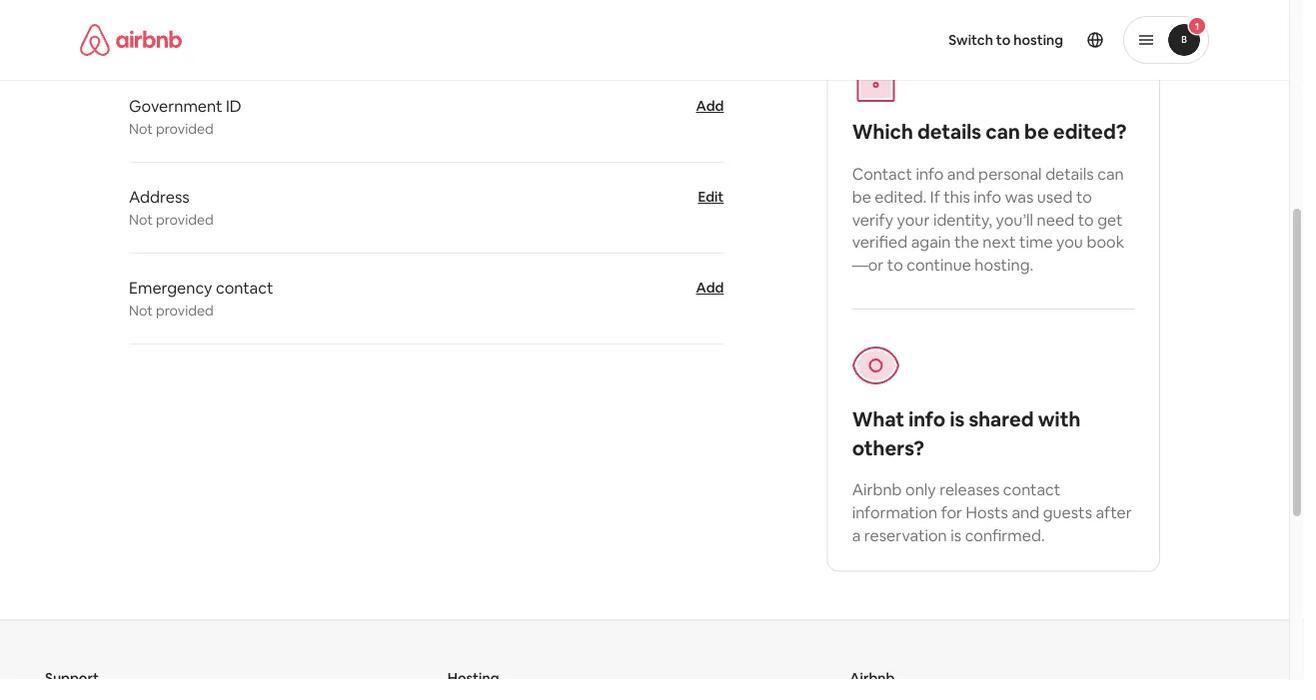 Task type: vqa. For each thing, say whether or not it's contained in the screenshot.
the Airbnb only releases contact information for Hosts and guests after a reservation is confirmed.
yes



Task type: describe. For each thing, give the bounding box(es) containing it.
the
[[955, 232, 980, 253]]

used
[[1038, 186, 1073, 207]]

time
[[1020, 232, 1053, 253]]

get inside the contact info and personal details can be edited. if this info was used to verify your identity, you'll need to get verified again the next time you book —or to continue hosting.
[[1098, 209, 1124, 230]]

again
[[912, 232, 951, 253]]

government id not provided
[[129, 96, 242, 138]]

add for add link
[[697, 97, 724, 115]]

and inside airbnb only releases contact information for hosts and guests after a reservation is confirmed.
[[1012, 503, 1040, 523]]

airbnb only releases contact information for hosts and guests after a reservation is confirmed.
[[853, 480, 1133, 546]]

1 vertical spatial info
[[974, 186, 1002, 207]]

edited.
[[875, 186, 927, 207]]

can left in
[[432, 11, 455, 29]]

get inside add a number so confirmed guests and airbnb can get in touch. you can add other numbers and choose how they're used.
[[458, 11, 480, 29]]

profile element
[[669, 0, 1210, 80]]

can inside the contact info and personal details can be edited. if this info was used to verify your identity, you'll need to get verified again the next time you book —or to continue hosting.
[[1098, 164, 1125, 184]]

add for add button
[[697, 279, 724, 297]]

1
[[1196, 19, 1200, 32]]

a inside airbnb only releases contact information for hosts and guests after a reservation is confirmed.
[[853, 526, 861, 546]]

0 vertical spatial details
[[918, 119, 982, 145]]

personal
[[979, 164, 1043, 184]]

emergency contact not provided
[[129, 277, 273, 320]]

your
[[898, 209, 930, 230]]

switch to hosting link
[[937, 19, 1076, 61]]

if
[[931, 186, 941, 207]]

with
[[1039, 407, 1081, 433]]

contact info and personal details can be edited. if this info was used to verify your identity, you'll need to get verified again the next time you book —or to continue hosting.
[[853, 164, 1125, 276]]

not inside address not provided
[[129, 211, 153, 229]]

provided for government
[[156, 120, 214, 138]]

used.
[[345, 29, 380, 47]]

add for add a number so confirmed guests and airbnb can get in touch. you can add other numbers and choose how they're used.
[[129, 11, 156, 29]]

is inside what info is shared with others?
[[950, 407, 965, 433]]

can right you
[[568, 11, 591, 29]]

need
[[1037, 209, 1075, 230]]

0 vertical spatial be
[[1025, 119, 1050, 145]]

is inside airbnb only releases contact information for hosts and guests after a reservation is confirmed.
[[951, 526, 962, 546]]

identity,
[[934, 209, 993, 230]]

so
[[223, 11, 238, 29]]

to right —or
[[888, 255, 904, 276]]

not for government id
[[129, 120, 153, 138]]

continue
[[907, 255, 972, 276]]

was
[[1006, 186, 1034, 207]]

add link
[[697, 97, 724, 115]]

contact inside airbnb only releases contact information for hosts and guests after a reservation is confirmed.
[[1004, 480, 1061, 501]]

hosts
[[966, 503, 1009, 523]]

id
[[226, 96, 242, 116]]

to up the you
[[1079, 209, 1095, 230]]

number
[[170, 11, 220, 29]]

address
[[129, 187, 190, 207]]

and right they're
[[357, 11, 382, 29]]

hosting.
[[975, 255, 1034, 276]]

touch.
[[497, 11, 538, 29]]

add button
[[697, 278, 724, 298]]

reservation
[[865, 526, 948, 546]]



Task type: locate. For each thing, give the bounding box(es) containing it.
info right 'this'
[[974, 186, 1002, 207]]

0 vertical spatial airbnb
[[385, 11, 429, 29]]

is left shared
[[950, 407, 965, 433]]

is down for
[[951, 526, 962, 546]]

airbnb up information
[[853, 480, 902, 501]]

1 horizontal spatial contact
[[1004, 480, 1061, 501]]

to right switch
[[997, 31, 1011, 49]]

contact
[[216, 277, 273, 298], [1004, 480, 1061, 501]]

0 horizontal spatial guests
[[311, 11, 354, 29]]

can up personal on the top right of the page
[[986, 119, 1021, 145]]

confirmed
[[241, 11, 308, 29]]

you
[[541, 11, 565, 29]]

provided inside government id not provided
[[156, 120, 214, 138]]

not inside government id not provided
[[129, 120, 153, 138]]

contact
[[853, 164, 913, 184]]

1 provided from the top
[[156, 120, 214, 138]]

airbnb right used.
[[385, 11, 429, 29]]

next
[[983, 232, 1016, 253]]

info for is
[[909, 407, 946, 433]]

provided for emergency
[[156, 302, 214, 320]]

details
[[918, 119, 982, 145], [1046, 164, 1095, 184]]

0 horizontal spatial airbnb
[[385, 11, 429, 29]]

1 vertical spatial airbnb
[[853, 480, 902, 501]]

after
[[1096, 503, 1133, 523]]

and left so
[[189, 29, 213, 47]]

info up if
[[916, 164, 944, 184]]

not down address
[[129, 211, 153, 229]]

be up verify
[[853, 186, 872, 207]]

provided down emergency
[[156, 302, 214, 320]]

a down information
[[853, 526, 861, 546]]

guests right 'how' in the left top of the page
[[311, 11, 354, 29]]

not down emergency
[[129, 302, 153, 320]]

government
[[129, 96, 222, 116]]

0 horizontal spatial contact
[[216, 277, 273, 298]]

guests inside airbnb only releases contact information for hosts and guests after a reservation is confirmed.
[[1044, 503, 1093, 523]]

for
[[942, 503, 963, 523]]

—or
[[853, 255, 884, 276]]

choose
[[216, 29, 263, 47]]

1 horizontal spatial guests
[[1044, 503, 1093, 523]]

a left number
[[159, 11, 167, 29]]

info
[[916, 164, 944, 184], [974, 186, 1002, 207], [909, 407, 946, 433]]

0 vertical spatial a
[[159, 11, 167, 29]]

a
[[159, 11, 167, 29], [853, 526, 861, 546]]

edit button
[[698, 187, 724, 207]]

shared
[[969, 407, 1035, 433]]

add down edit button
[[697, 279, 724, 297]]

add left number
[[129, 11, 156, 29]]

provided down government
[[156, 120, 214, 138]]

info for and
[[916, 164, 944, 184]]

1 horizontal spatial a
[[853, 526, 861, 546]]

add up the edit on the right top of page
[[697, 97, 724, 115]]

to inside "link"
[[997, 31, 1011, 49]]

in
[[483, 11, 494, 29]]

airbnb inside add a number so confirmed guests and airbnb can get in touch. you can add other numbers and choose how they're used.
[[385, 11, 429, 29]]

you
[[1057, 232, 1084, 253]]

numbers
[[129, 29, 186, 47]]

contact inside emergency contact not provided
[[216, 277, 273, 298]]

provided inside address not provided
[[156, 211, 214, 229]]

0 horizontal spatial be
[[853, 186, 872, 207]]

1 vertical spatial add
[[697, 97, 724, 115]]

1 vertical spatial is
[[951, 526, 962, 546]]

details up 'this'
[[918, 119, 982, 145]]

1 horizontal spatial be
[[1025, 119, 1050, 145]]

0 vertical spatial add
[[129, 11, 156, 29]]

guests
[[311, 11, 354, 29], [1044, 503, 1093, 523]]

add a number so confirmed guests and airbnb can get in touch. you can add other numbers and choose how they're used.
[[129, 11, 658, 47]]

1 vertical spatial guests
[[1044, 503, 1093, 523]]

guests left after at the bottom right
[[1044, 503, 1093, 523]]

verify
[[853, 209, 894, 230]]

other
[[622, 11, 658, 29]]

1 not from the top
[[129, 120, 153, 138]]

and up confirmed.
[[1012, 503, 1040, 523]]

3 provided from the top
[[156, 302, 214, 320]]

be up personal on the top right of the page
[[1025, 119, 1050, 145]]

only
[[906, 480, 937, 501]]

airbnb
[[385, 11, 429, 29], [853, 480, 902, 501]]

contact right emergency
[[216, 277, 273, 298]]

be inside the contact info and personal details can be edited. if this info was used to verify your identity, you'll need to get verified again the next time you book —or to continue hosting.
[[853, 186, 872, 207]]

to
[[997, 31, 1011, 49], [1077, 186, 1093, 207], [1079, 209, 1095, 230], [888, 255, 904, 276]]

and inside the contact info and personal details can be edited. if this info was used to verify your identity, you'll need to get verified again the next time you book —or to continue hosting.
[[948, 164, 976, 184]]

1 vertical spatial get
[[1098, 209, 1124, 230]]

0 vertical spatial provided
[[156, 120, 214, 138]]

add inside add a number so confirmed guests and airbnb can get in touch. you can add other numbers and choose how they're used.
[[129, 11, 156, 29]]

releases
[[940, 480, 1000, 501]]

2 vertical spatial not
[[129, 302, 153, 320]]

verified
[[853, 232, 908, 253]]

0 vertical spatial contact
[[216, 277, 273, 298]]

provided
[[156, 120, 214, 138], [156, 211, 214, 229], [156, 302, 214, 320]]

1 horizontal spatial details
[[1046, 164, 1095, 184]]

1 horizontal spatial get
[[1098, 209, 1124, 230]]

2 vertical spatial provided
[[156, 302, 214, 320]]

info inside what info is shared with others?
[[909, 407, 946, 433]]

be
[[1025, 119, 1050, 145], [853, 186, 872, 207]]

not inside emergency contact not provided
[[129, 302, 153, 320]]

hosting
[[1014, 31, 1064, 49]]

1 horizontal spatial airbnb
[[853, 480, 902, 501]]

details up the used
[[1046, 164, 1095, 184]]

1 vertical spatial provided
[[156, 211, 214, 229]]

switch
[[949, 31, 994, 49]]

to right the used
[[1077, 186, 1093, 207]]

not for emergency contact
[[129, 302, 153, 320]]

switch to hosting
[[949, 31, 1064, 49]]

0 horizontal spatial a
[[159, 11, 167, 29]]

confirmed.
[[966, 526, 1046, 546]]

contact up hosts
[[1004, 480, 1061, 501]]

0 vertical spatial info
[[916, 164, 944, 184]]

airbnb inside airbnb only releases contact information for hosts and guests after a reservation is confirmed.
[[853, 480, 902, 501]]

1 vertical spatial not
[[129, 211, 153, 229]]

guests inside add a number so confirmed guests and airbnb can get in touch. you can add other numbers and choose how they're used.
[[311, 11, 354, 29]]

1 vertical spatial contact
[[1004, 480, 1061, 501]]

get
[[458, 11, 480, 29], [1098, 209, 1124, 230]]

you'll
[[996, 209, 1034, 230]]

0 horizontal spatial get
[[458, 11, 480, 29]]

1 button
[[1124, 16, 1210, 64]]

details inside the contact info and personal details can be edited. if this info was used to verify your identity, you'll need to get verified again the next time you book —or to continue hosting.
[[1046, 164, 1095, 184]]

how
[[267, 29, 294, 47]]

2 vertical spatial info
[[909, 407, 946, 433]]

not down government
[[129, 120, 153, 138]]

get up book
[[1098, 209, 1124, 230]]

not
[[129, 120, 153, 138], [129, 211, 153, 229], [129, 302, 153, 320]]

0 horizontal spatial details
[[918, 119, 982, 145]]

0 vertical spatial is
[[950, 407, 965, 433]]

add
[[594, 11, 619, 29]]

0 vertical spatial not
[[129, 120, 153, 138]]

1 vertical spatial a
[[853, 526, 861, 546]]

is
[[950, 407, 965, 433], [951, 526, 962, 546]]

a inside add a number so confirmed guests and airbnb can get in touch. you can add other numbers and choose how they're used.
[[159, 11, 167, 29]]

information
[[853, 503, 938, 523]]

edited?
[[1054, 119, 1127, 145]]

emergency
[[129, 277, 212, 298]]

others?
[[853, 435, 925, 461]]

add
[[129, 11, 156, 29], [697, 97, 724, 115], [697, 279, 724, 297]]

this
[[944, 186, 971, 207]]

can
[[432, 11, 455, 29], [568, 11, 591, 29], [986, 119, 1021, 145], [1098, 164, 1125, 184]]

get left in
[[458, 11, 480, 29]]

edit
[[698, 188, 724, 206]]

1 vertical spatial be
[[853, 186, 872, 207]]

2 not from the top
[[129, 211, 153, 229]]

address not provided
[[129, 187, 214, 229]]

3 not from the top
[[129, 302, 153, 320]]

they're
[[297, 29, 342, 47]]

provided down address
[[156, 211, 214, 229]]

2 vertical spatial add
[[697, 279, 724, 297]]

can down edited? at top
[[1098, 164, 1125, 184]]

which
[[853, 119, 914, 145]]

what
[[853, 407, 905, 433]]

0 vertical spatial guests
[[311, 11, 354, 29]]

book
[[1087, 232, 1125, 253]]

and up 'this'
[[948, 164, 976, 184]]

1 vertical spatial details
[[1046, 164, 1095, 184]]

provided inside emergency contact not provided
[[156, 302, 214, 320]]

0 vertical spatial get
[[458, 11, 480, 29]]

info up others?
[[909, 407, 946, 433]]

what info is shared with others?
[[853, 407, 1081, 461]]

and
[[357, 11, 382, 29], [189, 29, 213, 47], [948, 164, 976, 184], [1012, 503, 1040, 523]]

2 provided from the top
[[156, 211, 214, 229]]

which details can be edited?
[[853, 119, 1127, 145]]



